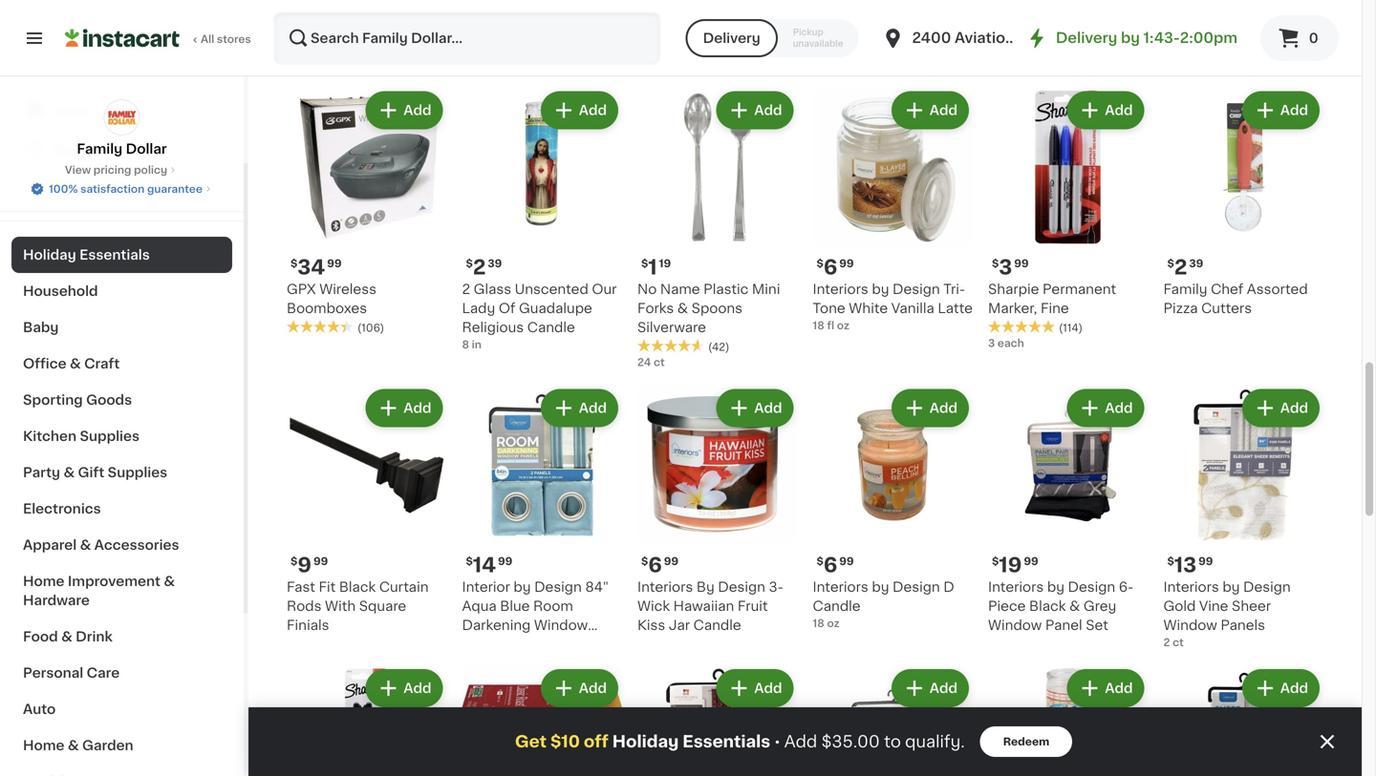 Task type: describe. For each thing, give the bounding box(es) containing it.
party
[[23, 466, 60, 480]]

interiors by design 6- piece black & grey window panel set
[[988, 581, 1134, 633]]

13
[[1174, 556, 1197, 576]]

by for 6-
[[1047, 581, 1065, 594]]

unscented
[[515, 283, 588, 296]]

$ 9 99
[[291, 556, 328, 576]]

fit
[[319, 581, 336, 594]]

office
[[23, 357, 67, 371]]

24
[[637, 357, 651, 368]]

panels inside "interior by design 84" aqua blue room darkening window panels"
[[462, 638, 507, 652]]

design for 6-
[[1068, 581, 1115, 594]]

0 horizontal spatial essentials
[[79, 248, 150, 262]]

39 for family chef assorted pizza cutters
[[1189, 259, 1204, 269]]

12 ct button
[[462, 0, 622, 14]]

garden
[[82, 740, 133, 753]]

darkening
[[462, 619, 531, 633]]

many in stock button
[[988, 0, 1148, 55]]

$ for gpx wireless boomboxes
[[291, 259, 298, 269]]

$ for sharpie permanent marker, fine
[[992, 259, 999, 269]]

8
[[462, 340, 469, 350]]

oz inside "interiors by design d candle 18 oz"
[[827, 619, 840, 629]]

interiors for piece
[[988, 581, 1044, 594]]

goods
[[86, 394, 132, 407]]

rods
[[287, 600, 322, 614]]

by for tri-
[[872, 283, 889, 296]]

family dollar logo image
[[104, 99, 140, 136]]

$ for family chef assorted pizza cutters
[[1167, 259, 1174, 269]]

design for 84"
[[534, 581, 582, 594]]

each for 3 each
[[998, 338, 1024, 349]]

silverware
[[637, 321, 706, 334]]

all stores
[[201, 34, 251, 44]]

pizza
[[1164, 302, 1198, 315]]

6 for interiors by design d candle
[[824, 556, 837, 576]]

& left craft
[[70, 357, 81, 371]]

of
[[499, 302, 516, 315]]

interiors for vine
[[1164, 581, 1219, 594]]

99 for interiors by design 6- piece black & grey window panel set
[[1024, 557, 1039, 567]]

interiors by design d candle 18 oz
[[813, 581, 954, 629]]

design for tri-
[[893, 283, 940, 296]]

white
[[849, 302, 888, 315]]

84"
[[585, 581, 609, 594]]

sharpie
[[988, 283, 1039, 296]]

99 for fast fit black curtain rods with square finials
[[313, 557, 328, 567]]

no
[[637, 283, 657, 296]]

buy
[[54, 142, 81, 156]]

99 for interiors by design gold vine sheer window panels
[[1199, 557, 1213, 567]]

6 for interiors by design tri- tone white vanilla latte
[[824, 258, 837, 278]]

add inside treatment tracker modal dialog
[[784, 734, 817, 751]]

2400
[[912, 31, 951, 45]]

$ for interiors by design 6- piece black & grey window panel set
[[992, 557, 999, 567]]

auto link
[[11, 692, 232, 728]]

redeem button
[[980, 727, 1072, 758]]

99 for interiors by design d candle
[[839, 557, 854, 567]]

100%
[[49, 184, 78, 194]]

window inside interiors by design gold vine sheer window panels 2 ct
[[1164, 619, 1217, 633]]

& right "food"
[[61, 631, 72, 644]]

delivery by 1:43-2:00pm link
[[1025, 27, 1238, 50]]

2 inside interiors by design gold vine sheer window panels 2 ct
[[1164, 638, 1170, 648]]

candle inside 2 glass unscented our lady of guadalupe religious candle 8 in
[[527, 321, 575, 334]]

shop
[[54, 104, 89, 118]]

$ for interiors by design gold vine sheer window panels
[[1167, 557, 1174, 567]]

0 vertical spatial supplies
[[80, 430, 140, 443]]

99 for interiors by design tri- tone white vanilla latte
[[839, 259, 854, 269]]

& inside 'interiors by design 6- piece black & grey window panel set'
[[1069, 600, 1080, 614]]

satisfaction
[[80, 184, 145, 194]]

in inside "button"
[[1040, 38, 1050, 49]]

product group containing 13
[[1164, 386, 1324, 651]]

tri-
[[943, 283, 965, 296]]

aviation
[[955, 31, 1015, 45]]

ct inside interiors by design gold vine sheer window panels 2 ct
[[1173, 638, 1184, 648]]

guarantee
[[147, 184, 203, 194]]

6-
[[1119, 581, 1134, 594]]

$ for interior by design 84" aqua blue room darkening window panels
[[466, 557, 473, 567]]

ct for 24 ct
[[654, 357, 665, 368]]

set
[[1086, 619, 1108, 633]]

99 for interior by design 84" aqua blue room darkening window panels
[[498, 557, 513, 567]]

candle inside "interiors by design d candle 18 oz"
[[813, 600, 861, 614]]

religious
[[462, 321, 524, 334]]

party & gift supplies
[[23, 466, 167, 480]]

kitchen supplies
[[23, 430, 140, 443]]

many in stock
[[1007, 38, 1083, 49]]

design for d
[[893, 581, 940, 594]]

& right apparel
[[80, 539, 91, 552]]

auto
[[23, 703, 56, 717]]

sharpie permanent marker, fine
[[988, 283, 1116, 315]]

drink
[[76, 631, 113, 644]]

spoons
[[692, 302, 743, 315]]

redeem
[[1003, 737, 1049, 748]]

product group containing 14
[[462, 386, 622, 652]]

by for d
[[872, 581, 889, 594]]

& left 'garden'
[[68, 740, 79, 753]]

$ 19 99
[[992, 556, 1039, 576]]

product group containing 19
[[988, 386, 1148, 636]]

sporting
[[23, 394, 83, 407]]

by for gold
[[1223, 581, 1240, 594]]

2 glass unscented our lady of guadalupe religious candle 8 in
[[462, 283, 617, 350]]

sheer
[[1232, 600, 1271, 614]]

39 for 2 glass unscented our lady of guadalupe religious candle
[[488, 259, 502, 269]]

stock
[[1052, 38, 1083, 49]]

vine
[[1199, 600, 1229, 614]]

hawaiian
[[673, 600, 734, 614]]

$ 2 39 for 2 glass unscented our lady of guadalupe religious candle
[[466, 258, 502, 278]]

hardware
[[23, 594, 90, 608]]

party & gift supplies link
[[11, 455, 232, 491]]

99 for sharpie permanent marker, fine
[[1014, 259, 1029, 269]]

design for 3-
[[718, 581, 765, 594]]

delivery button
[[686, 19, 778, 57]]

1:43-
[[1143, 31, 1180, 45]]

apparel & accessories
[[23, 539, 179, 552]]

view
[[65, 165, 91, 175]]

1
[[648, 258, 657, 278]]

fast fit black curtain rods with square finials
[[287, 581, 429, 633]]

office & craft link
[[11, 346, 232, 382]]

sponsored badge image
[[813, 53, 871, 64]]

gift
[[78, 466, 104, 480]]

product group containing 34
[[287, 87, 447, 336]]

18 inside "interiors by design d candle 18 oz"
[[813, 619, 825, 629]]

$ 3 99
[[992, 258, 1029, 278]]

by for 2:00pm
[[1121, 31, 1140, 45]]

100% satisfaction guarantee
[[49, 184, 203, 194]]

2 up glass
[[473, 258, 486, 278]]

window for 14
[[534, 619, 588, 633]]

$10
[[550, 734, 580, 751]]

black inside 'interiors by design 6- piece black & grey window panel set'
[[1029, 600, 1066, 614]]

family for family chef assorted pizza cutters
[[1164, 283, 1208, 296]]

dollar
[[126, 142, 167, 156]]

black inside "fast fit black curtain rods with square finials"
[[339, 581, 376, 594]]

food & drink link
[[11, 619, 232, 656]]

treatment tracker modal dialog
[[248, 708, 1362, 777]]

$ for no name plastic mini forks & spoons silverware
[[641, 259, 648, 269]]

plastic
[[704, 283, 749, 296]]

d
[[943, 581, 954, 594]]

$ for interiors by design tri- tone white vanilla latte
[[817, 259, 824, 269]]

to
[[884, 734, 901, 751]]

interiors by design tri- tone white vanilla latte 18 fl oz
[[813, 283, 973, 331]]

$ for interiors by design d candle
[[817, 557, 824, 567]]

(42)
[[708, 342, 730, 353]]

19 inside $ 1 19
[[659, 259, 671, 269]]

interiors by design gold vine sheer window panels 2 ct
[[1164, 581, 1291, 648]]

room
[[533, 600, 573, 614]]

3 each
[[988, 338, 1024, 349]]

34
[[298, 258, 325, 278]]

home & garden
[[23, 740, 133, 753]]

lists link
[[11, 168, 232, 206]]

baby link
[[11, 310, 232, 346]]

$ 2 39 for family chef assorted pizza cutters
[[1167, 258, 1204, 278]]



Task type: locate. For each thing, give the bounding box(es) containing it.
by left 1:43-
[[1121, 31, 1140, 45]]

$ 6 99 up wick
[[641, 556, 679, 576]]

design inside "interiors by design 3- wick hawaiian fruit kiss jar candle"
[[718, 581, 765, 594]]

1 vertical spatial home
[[23, 740, 65, 753]]

0 horizontal spatial 39
[[488, 259, 502, 269]]

apparel & accessories link
[[11, 528, 232, 564]]

2 18 from the top
[[813, 619, 825, 629]]

design inside "interiors by design d candle 18 oz"
[[893, 581, 940, 594]]

design up room
[[534, 581, 582, 594]]

$ up lady
[[466, 259, 473, 269]]

panels down sheer at the right bottom of the page
[[1221, 619, 1265, 633]]

$ 14 99
[[466, 556, 513, 576]]

home up 'hardware' on the bottom left of the page
[[23, 575, 65, 589]]

&
[[677, 302, 688, 315], [70, 357, 81, 371], [64, 466, 75, 480], [80, 539, 91, 552], [164, 575, 175, 589], [1069, 600, 1080, 614], [61, 631, 72, 644], [68, 740, 79, 753]]

design for gold
[[1243, 581, 1291, 594]]

$ up sharpie
[[992, 259, 999, 269]]

product group containing 3
[[988, 87, 1148, 351]]

99 up piece
[[1024, 557, 1039, 567]]

19 up piece
[[999, 556, 1022, 576]]

99 for gpx wireless boomboxes
[[327, 259, 342, 269]]

0 horizontal spatial in
[[472, 340, 482, 350]]

1 horizontal spatial essentials
[[683, 734, 771, 751]]

99 inside $ 14 99
[[498, 557, 513, 567]]

ct down gold
[[1173, 638, 1184, 648]]

essentials
[[79, 248, 150, 262], [683, 734, 771, 751]]

by inside interiors by design gold vine sheer window panels 2 ct
[[1223, 581, 1240, 594]]

aqua
[[462, 600, 497, 614]]

1 vertical spatial family
[[1164, 283, 1208, 296]]

design inside "interior by design 84" aqua blue room darkening window panels"
[[534, 581, 582, 594]]

99 right 14
[[498, 557, 513, 567]]

3 window from the left
[[1164, 619, 1217, 633]]

6 up 'tone'
[[824, 258, 837, 278]]

home for home & garden
[[23, 740, 65, 753]]

$ 1 19
[[641, 258, 671, 278]]

1 vertical spatial each
[[998, 338, 1024, 349]]

ct right 24
[[654, 357, 665, 368]]

window inside "interior by design 84" aqua blue room darkening window panels"
[[534, 619, 588, 633]]

with
[[325, 600, 356, 614]]

$ up pizza
[[1167, 259, 1174, 269]]

0 vertical spatial family
[[77, 142, 123, 156]]

apparel
[[23, 539, 77, 552]]

accessories
[[94, 539, 179, 552]]

family dollar
[[77, 142, 167, 156]]

personal care
[[23, 667, 120, 680]]

2 up pizza
[[1174, 258, 1187, 278]]

interiors inside interiors by design tri- tone white vanilla latte 18 fl oz
[[813, 283, 869, 296]]

99 right 13 at bottom
[[1199, 557, 1213, 567]]

0 vertical spatial candle
[[527, 321, 575, 334]]

forks
[[637, 302, 674, 315]]

6 up wick
[[648, 556, 662, 576]]

holiday inside holiday essentials link
[[23, 248, 76, 262]]

guadalupe
[[519, 302, 592, 315]]

2 horizontal spatial candle
[[813, 600, 861, 614]]

add button
[[367, 93, 441, 128], [543, 93, 616, 128], [718, 93, 792, 128], [893, 93, 967, 128], [1069, 93, 1143, 128], [1244, 93, 1318, 128], [367, 391, 441, 426], [543, 391, 616, 426], [718, 391, 792, 426], [893, 391, 967, 426], [1069, 391, 1143, 426], [1244, 391, 1318, 426], [367, 672, 441, 706], [543, 672, 616, 706], [718, 672, 792, 706], [893, 672, 967, 706], [1069, 672, 1143, 706], [1244, 672, 1318, 706]]

& left "gift"
[[64, 466, 75, 480]]

99 inside $ 9 99
[[313, 557, 328, 567]]

99 inside $ 34 99
[[327, 259, 342, 269]]

get $10 off holiday essentials • add $35.00 to qualify.
[[515, 734, 965, 751]]

service type group
[[686, 19, 859, 57]]

$ 13 99
[[1167, 556, 1213, 576]]

interiors up wick
[[637, 581, 693, 594]]

improvement
[[68, 575, 160, 589]]

family
[[77, 142, 123, 156], [1164, 283, 1208, 296]]

& down name
[[677, 302, 688, 315]]

0 horizontal spatial black
[[339, 581, 376, 594]]

2 up 'sponsored badge' image
[[813, 38, 819, 49]]

interiors up 'tone'
[[813, 283, 869, 296]]

design inside interiors by design tri- tone white vanilla latte 18 fl oz
[[893, 283, 940, 296]]

name
[[660, 283, 700, 296]]

99 inside $ 3 99
[[1014, 259, 1029, 269]]

39
[[488, 259, 502, 269], [1189, 259, 1204, 269]]

99 up "interiors by design d candle 18 oz"
[[839, 557, 854, 567]]

0
[[1309, 32, 1319, 45]]

0 vertical spatial essentials
[[79, 248, 150, 262]]

panels inside interiors by design gold vine sheer window panels 2 ct
[[1221, 619, 1265, 633]]

design up fruit
[[718, 581, 765, 594]]

$ inside $ 14 99
[[466, 557, 473, 567]]

0 vertical spatial oz
[[837, 321, 850, 331]]

$ 6 99 for interiors by design tri- tone white vanilla latte
[[817, 258, 854, 278]]

delivery for delivery by 1:43-2:00pm
[[1056, 31, 1118, 45]]

3-
[[769, 581, 784, 594]]

interiors down $ 13 99 at the right
[[1164, 581, 1219, 594]]

boomboxes
[[287, 302, 367, 315]]

1 horizontal spatial window
[[988, 619, 1042, 633]]

2 vertical spatial candle
[[693, 619, 741, 633]]

window inside 'interiors by design 6- piece black & grey window panel set'
[[988, 619, 1042, 633]]

0 vertical spatial 18
[[813, 321, 825, 331]]

99
[[327, 259, 342, 269], [839, 259, 854, 269], [1014, 259, 1029, 269], [313, 557, 328, 567], [498, 557, 513, 567], [664, 557, 679, 567], [839, 557, 854, 567], [1024, 557, 1039, 567], [1199, 557, 1213, 567]]

$ inside $ 9 99
[[291, 557, 298, 567]]

essentials inside treatment tracker modal dialog
[[683, 734, 771, 751]]

by inside "interiors by design d candle 18 oz"
[[872, 581, 889, 594]]

$ 6 99 up "interiors by design d candle 18 oz"
[[817, 556, 854, 576]]

product group containing 1
[[637, 87, 798, 370]]

$ for fast fit black curtain rods with square finials
[[291, 557, 298, 567]]

interiors up piece
[[988, 581, 1044, 594]]

candle
[[527, 321, 575, 334], [813, 600, 861, 614], [693, 619, 741, 633]]

it
[[84, 142, 93, 156]]

by up blue
[[514, 581, 531, 594]]

$ 2 39 up glass
[[466, 258, 502, 278]]

family dollar link
[[77, 99, 167, 159]]

6 for interiors by design 3- wick hawaiian fruit kiss jar candle
[[648, 556, 662, 576]]

window down room
[[534, 619, 588, 633]]

policy
[[134, 165, 167, 175]]

0 horizontal spatial delivery
[[703, 32, 760, 45]]

candle down the guadalupe
[[527, 321, 575, 334]]

$35.00
[[821, 734, 880, 751]]

$ 6 99 for interiors by design d candle
[[817, 556, 854, 576]]

None search field
[[273, 11, 661, 65]]

design left d
[[893, 581, 940, 594]]

glass
[[474, 283, 511, 296]]

1 horizontal spatial 3
[[999, 258, 1012, 278]]

0 horizontal spatial 19
[[659, 259, 671, 269]]

in right '8'
[[472, 340, 482, 350]]

home for home improvement & hardware
[[23, 575, 65, 589]]

window down gold
[[1164, 619, 1217, 633]]

99 inside $ 13 99
[[1199, 557, 1213, 567]]

family chef assorted pizza cutters
[[1164, 283, 1308, 315]]

0 vertical spatial holiday
[[23, 248, 76, 262]]

essentials up household link
[[79, 248, 150, 262]]

1 horizontal spatial 39
[[1189, 259, 1204, 269]]

holiday up household
[[23, 248, 76, 262]]

99 up wick
[[664, 557, 679, 567]]

99 up sharpie
[[1014, 259, 1029, 269]]

essentials left •
[[683, 734, 771, 751]]

delivery by 1:43-2:00pm
[[1056, 31, 1238, 45]]

0 horizontal spatial candle
[[527, 321, 575, 334]]

1 horizontal spatial $ 2 39
[[1167, 258, 1204, 278]]

1 horizontal spatial in
[[1040, 38, 1050, 49]]

all stores link
[[65, 11, 252, 65]]

candle right fruit
[[813, 600, 861, 614]]

1 $ 2 39 from the left
[[466, 258, 502, 278]]

personal care link
[[11, 656, 232, 692]]

0 horizontal spatial panels
[[462, 638, 507, 652]]

ct right 12
[[476, 1, 487, 12]]

$ up gpx
[[291, 259, 298, 269]]

window
[[534, 619, 588, 633], [988, 619, 1042, 633], [1164, 619, 1217, 633]]

1 18 from the top
[[813, 321, 825, 331]]

each up 'sponsored badge' image
[[822, 38, 849, 49]]

$ 6 99 up 'tone'
[[817, 258, 854, 278]]

interiors inside "interiors by design d candle 18 oz"
[[813, 581, 869, 594]]

1 horizontal spatial panels
[[1221, 619, 1265, 633]]

$ inside the $ 19 99
[[992, 557, 999, 567]]

& up panel
[[1069, 600, 1080, 614]]

delivery for delivery
[[703, 32, 760, 45]]

ct for 12 ct
[[476, 1, 487, 12]]

pricing
[[93, 165, 131, 175]]

interiors inside 'interiors by design 6- piece black & grey window panel set'
[[988, 581, 1044, 594]]

$ inside $ 1 19
[[641, 259, 648, 269]]

interiors
[[813, 283, 869, 296], [637, 581, 693, 594], [813, 581, 869, 594], [988, 581, 1044, 594], [1164, 581, 1219, 594]]

square
[[359, 600, 406, 614]]

design inside 'interiors by design 6- piece black & grey window panel set'
[[1068, 581, 1115, 594]]

panels down darkening
[[462, 638, 507, 652]]

$ up 'tone'
[[817, 259, 824, 269]]

Search field
[[275, 13, 659, 63]]

$ up wick
[[641, 557, 648, 567]]

1 vertical spatial holiday
[[612, 734, 679, 751]]

0 horizontal spatial holiday
[[23, 248, 76, 262]]

lists
[[54, 181, 86, 194]]

99 right 34
[[327, 259, 342, 269]]

family inside family chef assorted pizza cutters
[[1164, 283, 1208, 296]]

2400 aviation dr
[[912, 31, 1036, 45]]

holiday inside treatment tracker modal dialog
[[612, 734, 679, 751]]

interiors for candle
[[813, 581, 869, 594]]

1 horizontal spatial 19
[[999, 556, 1022, 576]]

0 vertical spatial in
[[1040, 38, 1050, 49]]

by inside "interior by design 84" aqua blue room darkening window panels"
[[514, 581, 531, 594]]

$ up interior
[[466, 557, 473, 567]]

3 down marker,
[[988, 338, 995, 349]]

$ up gold
[[1167, 557, 1174, 567]]

$ inside $ 3 99
[[992, 259, 999, 269]]

2 up lady
[[462, 283, 470, 296]]

many
[[1007, 38, 1038, 49]]

1 home from the top
[[23, 575, 65, 589]]

0 vertical spatial 3
[[999, 258, 1012, 278]]

1 horizontal spatial each
[[998, 338, 1024, 349]]

home improvement & hardware
[[23, 575, 175, 608]]

by up 'white'
[[872, 283, 889, 296]]

2 horizontal spatial window
[[1164, 619, 1217, 633]]

9
[[298, 556, 312, 576]]

$ 6 99
[[817, 258, 854, 278], [641, 556, 679, 576], [817, 556, 854, 576]]

1 39 from the left
[[488, 259, 502, 269]]

each down marker,
[[998, 338, 1024, 349]]

12
[[462, 1, 473, 12]]

gold
[[1164, 600, 1196, 614]]

39 up glass
[[488, 259, 502, 269]]

design inside interiors by design gold vine sheer window panels 2 ct
[[1243, 581, 1291, 594]]

1 vertical spatial supplies
[[108, 466, 167, 480]]

18 inside interiors by design tri- tone white vanilla latte 18 fl oz
[[813, 321, 825, 331]]

2 home from the top
[[23, 740, 65, 753]]

1 vertical spatial 19
[[999, 556, 1022, 576]]

fast
[[287, 581, 315, 594]]

interiors for tone
[[813, 283, 869, 296]]

3
[[999, 258, 1012, 278], [988, 338, 995, 349]]

by
[[697, 581, 715, 594]]

2 inside 2 glass unscented our lady of guadalupe religious candle 8 in
[[462, 283, 470, 296]]

3 up sharpie
[[999, 258, 1012, 278]]

$ 6 99 for interiors by design 3- wick hawaiian fruit kiss jar candle
[[641, 556, 679, 576]]

jar
[[669, 619, 690, 633]]

supplies down goods at the bottom left of page
[[80, 430, 140, 443]]

$ inside $ 34 99
[[291, 259, 298, 269]]

0 horizontal spatial 3
[[988, 338, 995, 349]]

39 up pizza
[[1189, 259, 1204, 269]]

home inside home & garden link
[[23, 740, 65, 753]]

0 vertical spatial ct
[[476, 1, 487, 12]]

design
[[893, 283, 940, 296], [534, 581, 582, 594], [718, 581, 765, 594], [893, 581, 940, 594], [1068, 581, 1115, 594], [1243, 581, 1291, 594]]

99 inside the $ 19 99
[[1024, 557, 1039, 567]]

by
[[1121, 31, 1140, 45], [872, 283, 889, 296], [514, 581, 531, 594], [872, 581, 889, 594], [1047, 581, 1065, 594], [1223, 581, 1240, 594]]

1 vertical spatial candle
[[813, 600, 861, 614]]

0 vertical spatial black
[[339, 581, 376, 594]]

household link
[[11, 273, 232, 310]]

instacart logo image
[[65, 27, 180, 50]]

1 horizontal spatial family
[[1164, 283, 1208, 296]]

0 horizontal spatial family
[[77, 142, 123, 156]]

1 horizontal spatial holiday
[[612, 734, 679, 751]]

by for 84"
[[514, 581, 531, 594]]

product group containing ★★★★★
[[813, 0, 973, 68]]

candle down hawaiian at the bottom of page
[[693, 619, 741, 633]]

19 right 1
[[659, 259, 671, 269]]

$ up the no
[[641, 259, 648, 269]]

$ for interiors by design 3- wick hawaiian fruit kiss jar candle
[[641, 557, 648, 567]]

family for family dollar
[[77, 142, 123, 156]]

& down the accessories
[[164, 575, 175, 589]]

care
[[87, 667, 120, 680]]

2 39 from the left
[[1189, 259, 1204, 269]]

0 vertical spatial home
[[23, 575, 65, 589]]

no name plastic mini forks & spoons silverware
[[637, 283, 780, 334]]

interiors inside interiors by design gold vine sheer window panels 2 ct
[[1164, 581, 1219, 594]]

fl
[[827, 321, 834, 331]]

1 horizontal spatial black
[[1029, 600, 1066, 614]]

1 vertical spatial 3
[[988, 338, 995, 349]]

99 for interiors by design 3- wick hawaiian fruit kiss jar candle
[[664, 557, 679, 567]]

by inside 'interiors by design 6- piece black & grey window panel set'
[[1047, 581, 1065, 594]]

1 vertical spatial essentials
[[683, 734, 771, 751]]

black up with
[[339, 581, 376, 594]]

$ 2 39
[[466, 258, 502, 278], [1167, 258, 1204, 278]]

in right dr
[[1040, 38, 1050, 49]]

interior by design 84" aqua blue room darkening window panels
[[462, 581, 609, 652]]

gpx wireless boomboxes
[[287, 283, 376, 315]]

product group containing 9
[[287, 386, 447, 636]]

1 vertical spatial 18
[[813, 619, 825, 629]]

holiday
[[23, 248, 76, 262], [612, 734, 679, 751]]

6 up "interiors by design d candle 18 oz"
[[824, 556, 837, 576]]

99 right 9
[[313, 557, 328, 567]]

holiday right off
[[612, 734, 679, 751]]

black up panel
[[1029, 600, 1066, 614]]

home down auto
[[23, 740, 65, 753]]

personal
[[23, 667, 83, 680]]

2 down gold
[[1164, 638, 1170, 648]]

2 $ 2 39 from the left
[[1167, 258, 1204, 278]]

curtain
[[379, 581, 429, 594]]

2 vertical spatial ct
[[1173, 638, 1184, 648]]

interiors right 3-
[[813, 581, 869, 594]]

1 horizontal spatial candle
[[693, 619, 741, 633]]

design up grey
[[1068, 581, 1115, 594]]

★★★★★
[[813, 20, 880, 34], [813, 20, 880, 34], [287, 320, 354, 334], [287, 320, 354, 334], [988, 320, 1055, 334], [988, 320, 1055, 334], [637, 339, 704, 353], [637, 339, 704, 353]]

0 vertical spatial panels
[[1221, 619, 1265, 633]]

& inside home improvement & hardware
[[164, 575, 175, 589]]

$ up fast
[[291, 557, 298, 567]]

product group
[[813, 0, 973, 68], [287, 87, 447, 336], [462, 87, 622, 353], [637, 87, 798, 370], [813, 87, 973, 334], [988, 87, 1148, 351], [1164, 87, 1324, 318], [287, 386, 447, 636], [462, 386, 622, 652], [637, 386, 798, 636], [813, 386, 973, 632], [988, 386, 1148, 636], [1164, 386, 1324, 651], [287, 666, 447, 777], [462, 666, 622, 777], [637, 666, 798, 777], [813, 666, 973, 777], [988, 666, 1148, 777], [1164, 666, 1324, 777]]

by left d
[[872, 581, 889, 594]]

by up "vine"
[[1223, 581, 1240, 594]]

2 window from the left
[[988, 619, 1042, 633]]

2
[[813, 38, 819, 49], [473, 258, 486, 278], [1174, 258, 1187, 278], [462, 283, 470, 296], [1164, 638, 1170, 648]]

delivery inside button
[[703, 32, 760, 45]]

home inside home improvement & hardware
[[23, 575, 65, 589]]

supplies down kitchen supplies link
[[108, 466, 167, 480]]

oz inside interiors by design tri- tone white vanilla latte 18 fl oz
[[837, 321, 850, 331]]

1 horizontal spatial ct
[[654, 357, 665, 368]]

$ inside $ 13 99
[[1167, 557, 1174, 567]]

$ up "interiors by design d candle 18 oz"
[[817, 557, 824, 567]]

0 horizontal spatial window
[[534, 619, 588, 633]]

$ for 2 glass unscented our lady of guadalupe religious candle
[[466, 259, 473, 269]]

0 horizontal spatial ct
[[476, 1, 487, 12]]

office & craft
[[23, 357, 120, 371]]

19
[[659, 259, 671, 269], [999, 556, 1022, 576]]

$ up piece
[[992, 557, 999, 567]]

2400 aviation dr button
[[882, 11, 1036, 65]]

interiors by design 3- wick hawaiian fruit kiss jar candle
[[637, 581, 784, 633]]

& inside no name plastic mini forks & spoons silverware
[[677, 302, 688, 315]]

99 up 'tone'
[[839, 259, 854, 269]]

design up sheer at the right bottom of the page
[[1243, 581, 1291, 594]]

0 vertical spatial 19
[[659, 259, 671, 269]]

sporting goods link
[[11, 382, 232, 419]]

1 vertical spatial black
[[1029, 600, 1066, 614]]

1 window from the left
[[534, 619, 588, 633]]

candle inside "interiors by design 3- wick hawaiian fruit kiss jar candle"
[[693, 619, 741, 633]]

1 vertical spatial oz
[[827, 619, 840, 629]]

2 each
[[813, 38, 849, 49]]

view pricing policy
[[65, 165, 167, 175]]

window down piece
[[988, 619, 1042, 633]]

interiors inside "interiors by design 3- wick hawaiian fruit kiss jar candle"
[[637, 581, 693, 594]]

electronics
[[23, 503, 101, 516]]

marker,
[[988, 302, 1037, 315]]

1 vertical spatial panels
[[462, 638, 507, 652]]

ct inside button
[[476, 1, 487, 12]]

0 button
[[1261, 15, 1339, 61]]

by inside interiors by design tri- tone white vanilla latte 18 fl oz
[[872, 283, 889, 296]]

in inside 2 glass unscented our lady of guadalupe religious candle 8 in
[[472, 340, 482, 350]]

design up the vanilla
[[893, 283, 940, 296]]

0 vertical spatial each
[[822, 38, 849, 49]]

0 horizontal spatial $ 2 39
[[466, 258, 502, 278]]

interiors for wick
[[637, 581, 693, 594]]

buy it again link
[[11, 130, 232, 168]]

$ 34 99
[[291, 258, 342, 278]]

1 horizontal spatial delivery
[[1056, 31, 1118, 45]]

$ 2 39 up pizza
[[1167, 258, 1204, 278]]

buy it again
[[54, 142, 134, 156]]

0 horizontal spatial each
[[822, 38, 849, 49]]

2 horizontal spatial ct
[[1173, 638, 1184, 648]]

each
[[822, 38, 849, 49], [998, 338, 1024, 349]]

dr
[[1018, 31, 1036, 45]]

by up panel
[[1047, 581, 1065, 594]]

1 vertical spatial ct
[[654, 357, 665, 368]]

window for 19
[[988, 619, 1042, 633]]

1 vertical spatial in
[[472, 340, 482, 350]]

each for 2 each
[[822, 38, 849, 49]]



Task type: vqa. For each thing, say whether or not it's contained in the screenshot.


